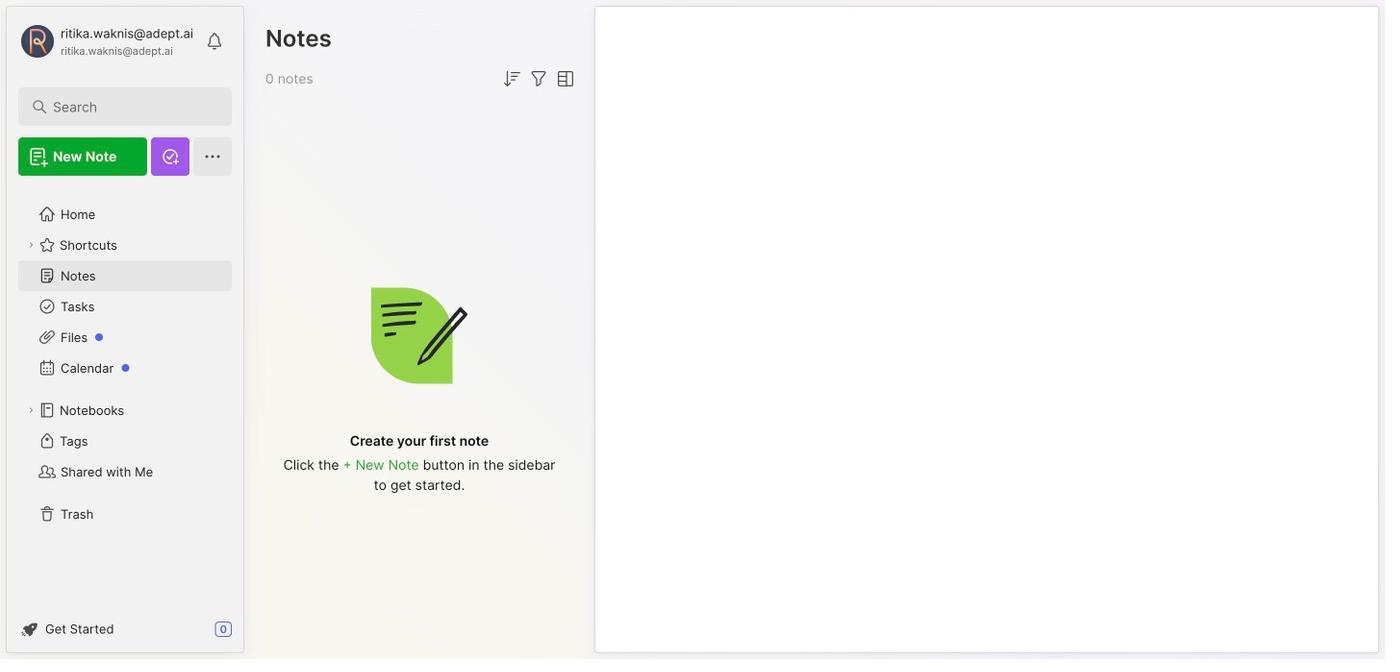 Task type: vqa. For each thing, say whether or not it's contained in the screenshot.
tree
yes



Task type: locate. For each thing, give the bounding box(es) containing it.
click to collapse image
[[243, 624, 257, 647]]

View options field
[[550, 67, 577, 90]]

Search text field
[[53, 98, 206, 116]]

none search field inside 'main' element
[[53, 95, 206, 118]]

Sort options field
[[500, 67, 523, 90]]

tree
[[7, 188, 243, 609]]

None search field
[[53, 95, 206, 118]]

add filters image
[[527, 67, 550, 90]]

note window element
[[595, 6, 1380, 654]]

Add filters field
[[527, 67, 550, 90]]



Task type: describe. For each thing, give the bounding box(es) containing it.
expand notebooks image
[[25, 405, 37, 417]]

Account field
[[18, 22, 193, 61]]

tree inside 'main' element
[[7, 188, 243, 609]]

main element
[[0, 0, 250, 660]]



